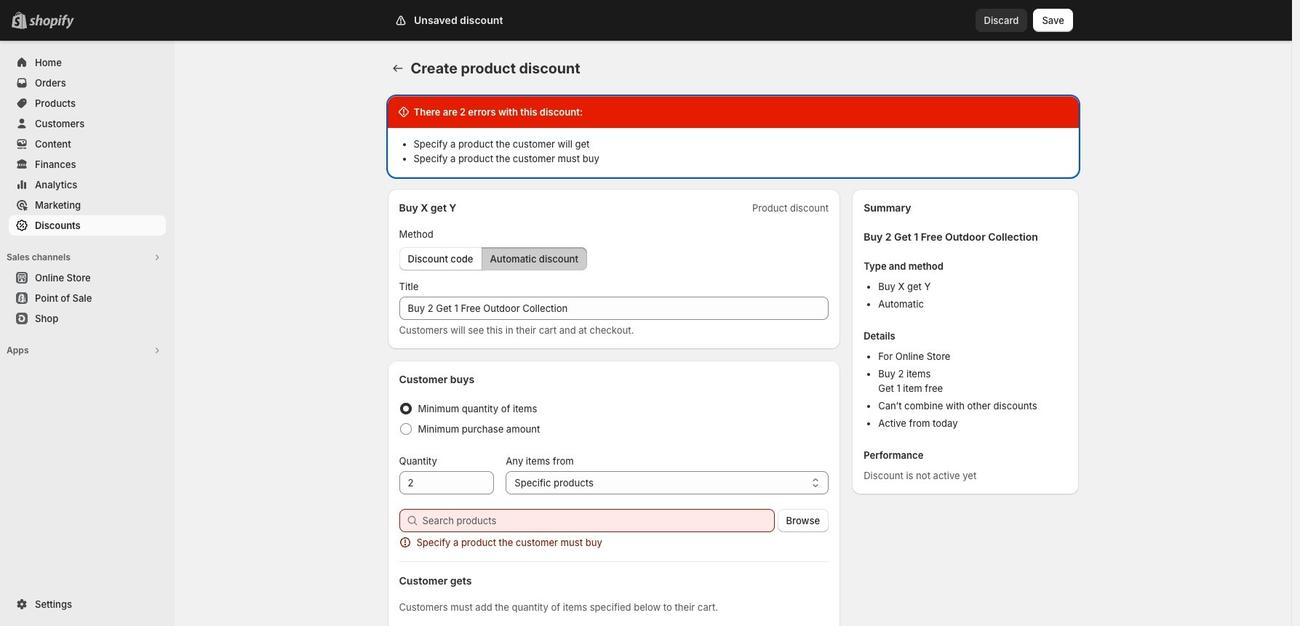 Task type: locate. For each thing, give the bounding box(es) containing it.
Search products text field
[[422, 509, 775, 533]]

None text field
[[399, 297, 829, 320]]

shopify image
[[29, 15, 74, 29]]

None text field
[[399, 472, 494, 495]]



Task type: vqa. For each thing, say whether or not it's contained in the screenshot.
'for'
no



